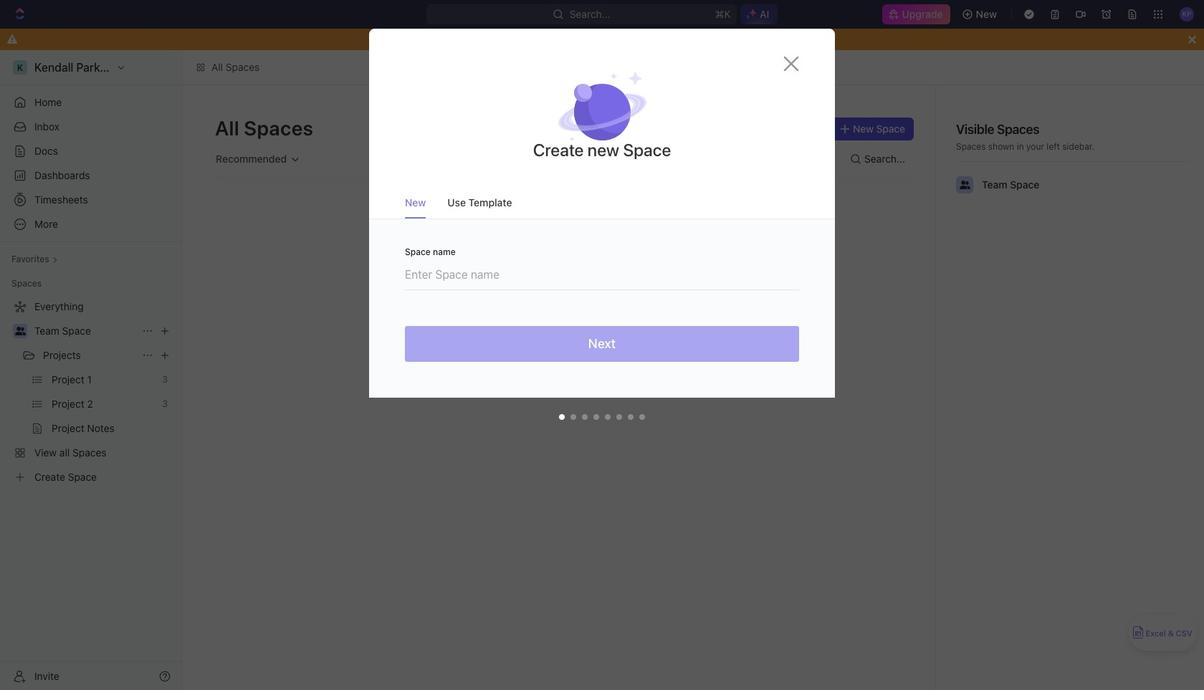 Task type: vqa. For each thing, say whether or not it's contained in the screenshot.
the topmost All
yes



Task type: describe. For each thing, give the bounding box(es) containing it.
left
[[1047, 141, 1060, 152]]

team space link
[[34, 320, 136, 343]]

space name
[[405, 247, 456, 257]]

home
[[34, 96, 62, 108]]

upgrade link
[[882, 4, 951, 24]]

user group image
[[960, 181, 971, 189]]

in
[[1017, 141, 1024, 152]]

this
[[737, 33, 754, 45]]

use template
[[448, 196, 512, 209]]

1 vertical spatial all
[[215, 116, 239, 140]]

new
[[588, 140, 620, 160]]

new for new 'button'
[[976, 8, 997, 20]]

use
[[448, 196, 466, 209]]

search... button
[[845, 148, 914, 171]]

template
[[469, 196, 512, 209]]

0 vertical spatial all
[[212, 61, 223, 73]]

new space button
[[832, 118, 914, 141]]

next
[[589, 336, 616, 351]]

joined
[[575, 314, 599, 325]]

2 vertical spatial all
[[530, 314, 540, 325]]

new for space
[[853, 123, 874, 135]]

visible spaces spaces shown in your left sidebar.
[[957, 122, 1095, 152]]

docs link
[[6, 140, 176, 163]]

new button
[[956, 3, 1006, 26]]

new space
[[853, 123, 906, 135]]

dashboards link
[[6, 164, 176, 187]]

spaces inside "sidebar" navigation
[[11, 278, 42, 289]]

csv
[[1177, 629, 1193, 639]]

search... inside button
[[865, 153, 906, 165]]

inbox link
[[6, 115, 176, 138]]

space right new
[[623, 140, 671, 160]]

&
[[1169, 629, 1174, 639]]

hide
[[712, 33, 734, 45]]

projects
[[43, 349, 81, 361]]

space inside tree
[[62, 325, 91, 337]]

next button
[[405, 326, 799, 362]]

projects link
[[43, 344, 136, 367]]

space down in
[[1010, 179, 1040, 191]]

dashboards
[[34, 169, 90, 181]]



Task type: locate. For each thing, give the bounding box(es) containing it.
user group image
[[15, 327, 25, 336]]

name
[[433, 247, 456, 257]]

spaces
[[226, 61, 260, 73], [244, 116, 314, 140], [997, 122, 1040, 137], [957, 141, 986, 152], [11, 278, 42, 289], [543, 314, 572, 325]]

tree containing team space
[[6, 295, 176, 489]]

inbox
[[34, 120, 60, 133]]

0 vertical spatial search...
[[570, 8, 611, 20]]

space up the projects link
[[62, 325, 91, 337]]

2 vertical spatial new
[[405, 196, 426, 209]]

1 vertical spatial new
[[853, 123, 874, 135]]

0 vertical spatial team
[[982, 179, 1008, 191]]

0 horizontal spatial team
[[34, 325, 59, 337]]

excel & csv link
[[1129, 615, 1197, 651]]

0 vertical spatial all spaces
[[212, 61, 260, 73]]

new right "upgrade"
[[976, 8, 997, 20]]

2 horizontal spatial new
[[976, 8, 997, 20]]

create new space dialog
[[369, 29, 835, 434]]

favorites button
[[6, 251, 64, 268]]

all spaces
[[212, 61, 260, 73], [215, 116, 314, 140]]

docs
[[34, 145, 58, 157]]

timesheets link
[[6, 189, 176, 212]]

1 horizontal spatial search...
[[865, 153, 906, 165]]

⌘k
[[716, 8, 731, 20]]

space left the name
[[405, 247, 431, 257]]

1 vertical spatial search...
[[865, 153, 906, 165]]

0 vertical spatial team space
[[982, 179, 1040, 191]]

excel
[[1146, 629, 1166, 639]]

new inside 'button'
[[976, 8, 997, 20]]

space
[[877, 123, 906, 135], [623, 140, 671, 160], [1010, 179, 1040, 191], [405, 247, 431, 257], [62, 325, 91, 337]]

new inside "button"
[[853, 123, 874, 135]]

1 horizontal spatial team
[[982, 179, 1008, 191]]

1 horizontal spatial team space
[[982, 179, 1040, 191]]

all spaces joined
[[530, 314, 599, 325]]

sidebar navigation
[[0, 50, 183, 691]]

new left "use" at the top left
[[405, 196, 426, 209]]

Enter Space na﻿me text field
[[405, 257, 799, 290]]

tree
[[6, 295, 176, 489]]

new up the search... button
[[853, 123, 874, 135]]

visible
[[957, 122, 995, 137]]

create new space
[[533, 140, 671, 160]]

0 vertical spatial new
[[976, 8, 997, 20]]

sidebar.
[[1063, 141, 1095, 152]]

your
[[1027, 141, 1045, 152]]

new inside dialog
[[405, 196, 426, 209]]

search...
[[570, 8, 611, 20], [865, 153, 906, 165]]

team inside "sidebar" navigation
[[34, 325, 59, 337]]

create
[[533, 140, 584, 160]]

shown
[[989, 141, 1015, 152]]

0 horizontal spatial new
[[405, 196, 426, 209]]

hide this
[[712, 33, 754, 45]]

all
[[212, 61, 223, 73], [215, 116, 239, 140], [530, 314, 540, 325]]

1 vertical spatial all spaces
[[215, 116, 314, 140]]

0 horizontal spatial search...
[[570, 8, 611, 20]]

team space down "shown" in the right of the page
[[982, 179, 1040, 191]]

invite
[[34, 670, 59, 682]]

0 horizontal spatial team space
[[34, 325, 91, 337]]

team right user group image in the top of the page
[[34, 325, 59, 337]]

1 vertical spatial team space
[[34, 325, 91, 337]]

excel & csv
[[1146, 629, 1193, 639]]

1 vertical spatial team
[[34, 325, 59, 337]]

new
[[976, 8, 997, 20], [853, 123, 874, 135], [405, 196, 426, 209]]

team space up projects
[[34, 325, 91, 337]]

1 horizontal spatial new
[[853, 123, 874, 135]]

home link
[[6, 91, 176, 114]]

tree inside "sidebar" navigation
[[6, 295, 176, 489]]

space inside "button"
[[877, 123, 906, 135]]

favorites
[[11, 254, 49, 265]]

upgrade
[[902, 8, 943, 20]]

team space inside tree
[[34, 325, 91, 337]]

space up the search... button
[[877, 123, 906, 135]]

team right user group icon
[[982, 179, 1008, 191]]

timesheets
[[34, 194, 88, 206]]

team space
[[982, 179, 1040, 191], [34, 325, 91, 337]]

team
[[982, 179, 1008, 191], [34, 325, 59, 337]]



